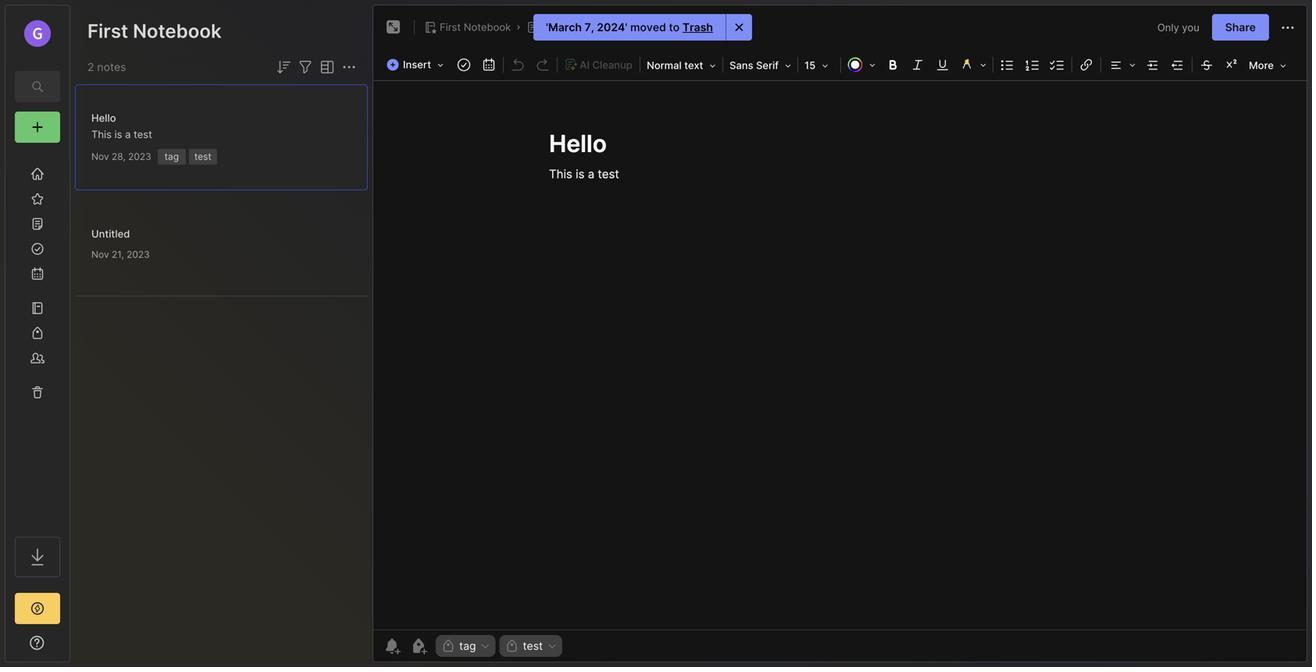 Task type: vqa. For each thing, say whether or not it's contained in the screenshot.
Tags button
no



Task type: describe. For each thing, give the bounding box(es) containing it.
add a reminder image
[[383, 637, 402, 656]]

bulleted list image
[[997, 54, 1019, 76]]

add tag image
[[409, 637, 428, 656]]

Font color field
[[843, 54, 880, 76]]

hello for hello this is a test
[[91, 112, 116, 124]]

trash link
[[683, 21, 713, 34]]

Sort options field
[[274, 58, 293, 77]]

2 ' from the left
[[625, 21, 628, 34]]

0 horizontal spatial notebook
[[133, 20, 222, 43]]

share button
[[1212, 14, 1269, 41]]

hello button
[[523, 16, 570, 38]]

21,
[[112, 249, 124, 261]]

expand note image
[[384, 18, 403, 37]]

this
[[91, 128, 112, 141]]

Insert field
[[383, 54, 452, 76]]

a
[[125, 128, 131, 141]]

Highlight field
[[955, 54, 991, 76]]

untitled
[[91, 228, 130, 240]]

home image
[[30, 166, 45, 182]]

sans
[[730, 59, 754, 71]]

normal text
[[647, 59, 703, 71]]

only you
[[1158, 21, 1200, 33]]

more actions image
[[1279, 18, 1297, 37]]

moved
[[631, 21, 666, 34]]

more actions image
[[340, 58, 359, 77]]

7,
[[585, 21, 594, 34]]

28,
[[112, 151, 126, 162]]

notebook inside button
[[464, 21, 511, 33]]

Note Editor text field
[[373, 80, 1307, 630]]

share
[[1225, 21, 1256, 34]]

0 horizontal spatial first notebook
[[87, 20, 222, 43]]

nov for nov 21, 2023
[[91, 249, 109, 261]]

tag inside button
[[459, 640, 476, 653]]

only
[[1158, 21, 1179, 33]]

sans serif
[[730, 59, 779, 71]]

first notebook inside first notebook button
[[440, 21, 511, 33]]

Heading level field
[[642, 55, 721, 77]]

italic image
[[907, 54, 929, 76]]

WHAT'S NEW field
[[5, 631, 70, 656]]

insert
[[403, 59, 431, 71]]

is
[[114, 128, 122, 141]]

Alignment field
[[1103, 54, 1141, 76]]

2023 for nov 28, 2023
[[128, 151, 151, 162]]

to
[[669, 21, 680, 34]]

insert link image
[[1076, 54, 1098, 76]]

indent image
[[1142, 54, 1164, 76]]

first notebook button
[[421, 16, 514, 38]]



Task type: locate. For each thing, give the bounding box(es) containing it.
notebook
[[133, 20, 222, 43], [464, 21, 511, 33]]

1 vertical spatial nov
[[91, 249, 109, 261]]

Font size field
[[800, 55, 839, 77]]

first
[[87, 20, 128, 43], [440, 21, 461, 33]]

1 horizontal spatial first notebook
[[440, 21, 511, 33]]

more actions field right view options field
[[340, 58, 359, 77]]

click to expand image
[[68, 639, 80, 658]]

bold image
[[882, 54, 904, 76]]

tree inside 'main' element
[[5, 152, 70, 523]]

1 vertical spatial test
[[194, 151, 212, 162]]

serif
[[756, 59, 779, 71]]

0 horizontal spatial '
[[546, 21, 549, 34]]

outdent image
[[1167, 54, 1189, 76]]

'
[[546, 21, 549, 34], [625, 21, 628, 34]]

0 horizontal spatial first
[[87, 20, 128, 43]]

1 horizontal spatial notebook
[[464, 21, 511, 33]]

0 horizontal spatial more actions field
[[340, 58, 359, 77]]

1 ' from the left
[[546, 21, 549, 34]]

nov left 28,
[[91, 151, 109, 162]]

hello inside hello this is a test
[[91, 112, 116, 124]]

test inside hello this is a test
[[134, 128, 152, 141]]

15
[[805, 59, 816, 71]]

2023
[[128, 151, 151, 162], [127, 249, 150, 261]]

View options field
[[315, 58, 337, 77]]

test button
[[500, 636, 563, 658]]

march
[[549, 21, 582, 34]]

2024
[[597, 21, 625, 34]]

0 vertical spatial test
[[134, 128, 152, 141]]

' left 7,
[[546, 21, 549, 34]]

nov
[[91, 151, 109, 162], [91, 249, 109, 261]]

main element
[[0, 0, 75, 668]]

hello for hello
[[542, 21, 567, 33]]

first up task icon
[[440, 21, 461, 33]]

1 vertical spatial more actions field
[[340, 58, 359, 77]]

checklist image
[[1047, 54, 1069, 76]]

1 nov from the top
[[91, 151, 109, 162]]

add filters image
[[296, 58, 315, 77]]

Font family field
[[725, 55, 796, 77]]

' left moved
[[625, 21, 628, 34]]

2 notes
[[87, 61, 126, 74]]

tag right nov 28, 2023
[[164, 151, 179, 162]]

more actions field up more field
[[1279, 18, 1297, 37]]

1 horizontal spatial '
[[625, 21, 628, 34]]

task image
[[453, 54, 475, 76]]

nov 28, 2023
[[91, 151, 151, 162]]

test inside button
[[523, 640, 543, 653]]

tag Tag actions field
[[476, 641, 491, 652]]

' march 7, 2024 ' moved to trash
[[546, 21, 713, 34]]

0 vertical spatial hello
[[542, 21, 567, 33]]

text
[[684, 59, 703, 71]]

you
[[1182, 21, 1200, 33]]

1 horizontal spatial more actions field
[[1279, 18, 1297, 37]]

0 vertical spatial more actions field
[[1279, 18, 1297, 37]]

more
[[1249, 59, 1274, 71]]

0 horizontal spatial hello
[[91, 112, 116, 124]]

first notebook up task icon
[[440, 21, 511, 33]]

1 horizontal spatial hello
[[542, 21, 567, 33]]

2 nov from the top
[[91, 249, 109, 261]]

1 vertical spatial 2023
[[127, 249, 150, 261]]

test
[[134, 128, 152, 141], [194, 151, 212, 162], [523, 640, 543, 653]]

more actions field inside note window element
[[1279, 18, 1297, 37]]

1 horizontal spatial first
[[440, 21, 461, 33]]

superscript image
[[1221, 54, 1243, 76]]

tag
[[164, 151, 179, 162], [459, 640, 476, 653]]

More actions field
[[1279, 18, 1297, 37], [340, 58, 359, 77]]

Add filters field
[[296, 58, 315, 77]]

edit search image
[[28, 77, 47, 96]]

first up the 2 notes
[[87, 20, 128, 43]]

trash
[[683, 21, 713, 34]]

nov for nov 28, 2023
[[91, 151, 109, 162]]

alert
[[534, 14, 752, 41]]

2023 right 21,
[[127, 249, 150, 261]]

first inside first notebook button
[[440, 21, 461, 33]]

hello inside button
[[542, 21, 567, 33]]

numbered list image
[[1022, 54, 1044, 76]]

underline image
[[932, 54, 954, 76]]

nov left 21,
[[91, 249, 109, 261]]

1 horizontal spatial test
[[194, 151, 212, 162]]

2 vertical spatial test
[[523, 640, 543, 653]]

2 horizontal spatial test
[[523, 640, 543, 653]]

tag button
[[436, 636, 496, 658]]

0 vertical spatial nov
[[91, 151, 109, 162]]

nov 21, 2023
[[91, 249, 150, 261]]

More field
[[1244, 55, 1291, 77]]

hello left 7,
[[542, 21, 567, 33]]

0 horizontal spatial test
[[134, 128, 152, 141]]

2
[[87, 61, 94, 74]]

hello up this
[[91, 112, 116, 124]]

0 horizontal spatial tag
[[164, 151, 179, 162]]

calendar event image
[[478, 54, 500, 76]]

Account field
[[5, 18, 70, 49]]

0 vertical spatial 2023
[[128, 151, 151, 162]]

account image
[[24, 20, 51, 47]]

2023 right 28,
[[128, 151, 151, 162]]

normal
[[647, 59, 682, 71]]

tree
[[5, 152, 70, 523]]

2023 for nov 21, 2023
[[127, 249, 150, 261]]

alert containing '
[[534, 14, 752, 41]]

first notebook
[[87, 20, 222, 43], [440, 21, 511, 33]]

1 vertical spatial hello
[[91, 112, 116, 124]]

test Tag actions field
[[543, 641, 558, 652]]

strikethrough image
[[1196, 54, 1218, 76]]

note window element
[[373, 5, 1308, 667]]

tag right 'add tag' image
[[459, 640, 476, 653]]

first notebook up "notes"
[[87, 20, 222, 43]]

hello
[[542, 21, 567, 33], [91, 112, 116, 124]]

1 horizontal spatial tag
[[459, 640, 476, 653]]

1 vertical spatial tag
[[459, 640, 476, 653]]

upgrade image
[[28, 600, 47, 619]]

0 vertical spatial tag
[[164, 151, 179, 162]]

hello this is a test
[[91, 112, 152, 141]]

notes
[[97, 61, 126, 74]]



